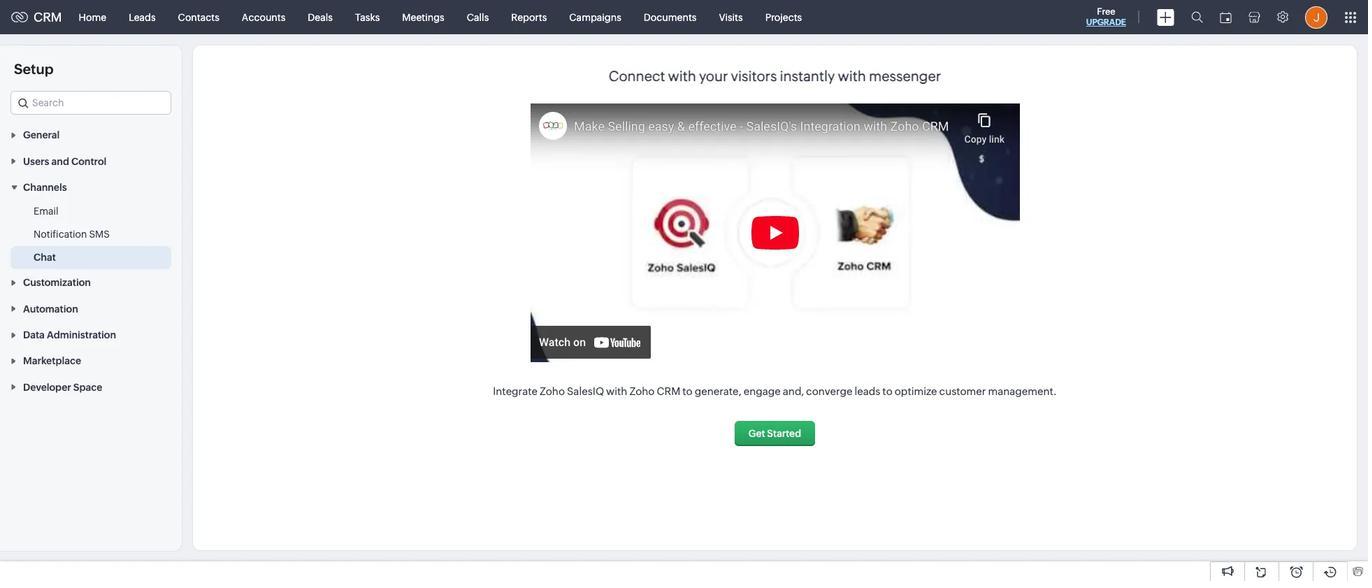 Task type: vqa. For each thing, say whether or not it's contained in the screenshot.
CRM
yes



Task type: describe. For each thing, give the bounding box(es) containing it.
create menu element
[[1149, 0, 1184, 34]]

visits
[[719, 12, 743, 23]]

leads
[[855, 385, 881, 397]]

profile image
[[1306, 6, 1328, 28]]

projects
[[766, 12, 803, 23]]

developer space
[[23, 382, 102, 393]]

data
[[23, 330, 45, 341]]

1 to from the left
[[683, 385, 693, 397]]

1 horizontal spatial crm
[[657, 385, 681, 397]]

notification
[[34, 229, 87, 240]]

1 horizontal spatial with
[[668, 68, 697, 84]]

converge
[[807, 385, 853, 397]]

contacts
[[178, 12, 220, 23]]

0 horizontal spatial crm
[[34, 10, 62, 24]]

started
[[768, 428, 802, 439]]

generate,
[[695, 385, 742, 397]]

email link
[[34, 204, 58, 218]]

free
[[1098, 6, 1116, 17]]

general
[[23, 130, 60, 141]]

contacts link
[[167, 0, 231, 34]]

integrate zoho salesiq with zoho crm to generate, engage and, converge leads to optimize customer management.
[[493, 385, 1058, 397]]

management.
[[989, 385, 1058, 397]]

crm link
[[11, 10, 62, 24]]

your
[[699, 68, 728, 84]]

accounts link
[[231, 0, 297, 34]]

2 to from the left
[[883, 385, 893, 397]]

channels region
[[0, 200, 182, 269]]

visits link
[[708, 0, 755, 34]]

users
[[23, 156, 49, 167]]

2 zoho from the left
[[630, 385, 655, 397]]

tasks
[[355, 12, 380, 23]]

automation
[[23, 303, 78, 315]]

engage
[[744, 385, 781, 397]]

developer space button
[[0, 374, 182, 400]]

sms
[[89, 229, 110, 240]]

connect with your visitors instantly with messenger
[[609, 68, 942, 84]]

control
[[71, 156, 107, 167]]

reports
[[512, 12, 547, 23]]

get
[[749, 428, 766, 439]]

search image
[[1192, 11, 1204, 23]]

administration
[[47, 330, 116, 341]]

marketplace
[[23, 356, 81, 367]]

upgrade
[[1087, 17, 1127, 27]]

channels button
[[0, 174, 182, 200]]

get started
[[749, 428, 802, 439]]

and
[[51, 156, 69, 167]]

data administration button
[[0, 322, 182, 348]]

notification sms
[[34, 229, 110, 240]]

salesiq
[[567, 385, 604, 397]]

calendar image
[[1221, 12, 1233, 23]]

meetings
[[402, 12, 445, 23]]

and,
[[783, 385, 804, 397]]

space
[[73, 382, 102, 393]]



Task type: locate. For each thing, give the bounding box(es) containing it.
customization button
[[0, 269, 182, 295]]

0 horizontal spatial with
[[607, 385, 628, 397]]

data administration
[[23, 330, 116, 341]]

optimize
[[895, 385, 938, 397]]

with
[[668, 68, 697, 84], [838, 68, 867, 84], [607, 385, 628, 397]]

tasks link
[[344, 0, 391, 34]]

1 zoho from the left
[[540, 385, 565, 397]]

campaigns
[[570, 12, 622, 23]]

1 horizontal spatial to
[[883, 385, 893, 397]]

meetings link
[[391, 0, 456, 34]]

deals
[[308, 12, 333, 23]]

2 horizontal spatial with
[[838, 68, 867, 84]]

instantly
[[780, 68, 836, 84]]

to left generate,
[[683, 385, 693, 397]]

crm left the home
[[34, 10, 62, 24]]

to right the leads
[[883, 385, 893, 397]]

Search text field
[[11, 92, 171, 114]]

marketplace button
[[0, 348, 182, 374]]

reports link
[[500, 0, 558, 34]]

leads link
[[118, 0, 167, 34]]

with right salesiq on the left
[[607, 385, 628, 397]]

profile element
[[1298, 0, 1337, 34]]

notification sms link
[[34, 227, 110, 241]]

0 horizontal spatial to
[[683, 385, 693, 397]]

documents
[[644, 12, 697, 23]]

campaigns link
[[558, 0, 633, 34]]

with right instantly
[[838, 68, 867, 84]]

calls link
[[456, 0, 500, 34]]

connect
[[609, 68, 666, 84]]

channels
[[23, 182, 67, 193]]

zoho right salesiq on the left
[[630, 385, 655, 397]]

0 horizontal spatial zoho
[[540, 385, 565, 397]]

get started button
[[735, 421, 816, 446]]

None field
[[10, 91, 171, 115]]

documents link
[[633, 0, 708, 34]]

visitors
[[731, 68, 777, 84]]

deals link
[[297, 0, 344, 34]]

free upgrade
[[1087, 6, 1127, 27]]

automation button
[[0, 295, 182, 322]]

integrate
[[493, 385, 538, 397]]

1 vertical spatial crm
[[657, 385, 681, 397]]

chat
[[34, 252, 56, 263]]

users and control
[[23, 156, 107, 167]]

zoho left salesiq on the left
[[540, 385, 565, 397]]

accounts
[[242, 12, 286, 23]]

setup
[[14, 61, 54, 77]]

email
[[34, 206, 58, 217]]

developer
[[23, 382, 71, 393]]

search element
[[1184, 0, 1212, 34]]

customer
[[940, 385, 987, 397]]

zoho
[[540, 385, 565, 397], [630, 385, 655, 397]]

calls
[[467, 12, 489, 23]]

1 horizontal spatial zoho
[[630, 385, 655, 397]]

users and control button
[[0, 148, 182, 174]]

crm
[[34, 10, 62, 24], [657, 385, 681, 397]]

with left your
[[668, 68, 697, 84]]

home
[[79, 12, 106, 23]]

crm left generate,
[[657, 385, 681, 397]]

create menu image
[[1158, 9, 1175, 26]]

leads
[[129, 12, 156, 23]]

general button
[[0, 122, 182, 148]]

chat link
[[34, 250, 56, 264]]

messenger
[[869, 68, 942, 84]]

projects link
[[755, 0, 814, 34]]

customization
[[23, 277, 91, 288]]

to
[[683, 385, 693, 397], [883, 385, 893, 397]]

home link
[[68, 0, 118, 34]]

0 vertical spatial crm
[[34, 10, 62, 24]]



